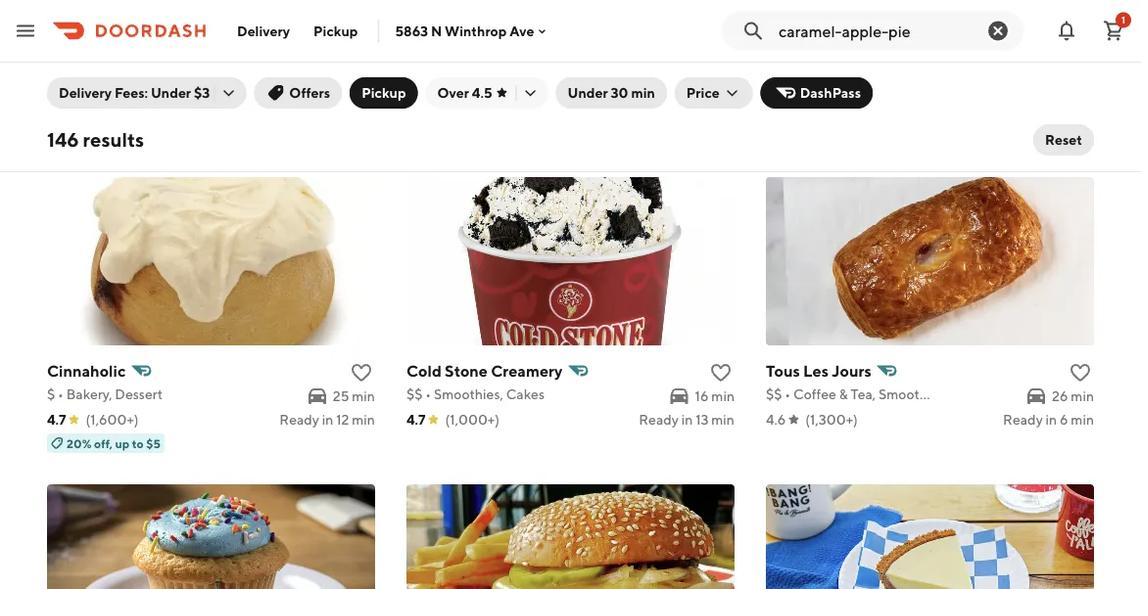 Task type: describe. For each thing, give the bounding box(es) containing it.
5863
[[395, 23, 428, 39]]

1 in from the left
[[322, 412, 334, 428]]

in for tous
[[1046, 412, 1057, 428]]

min right 6 at bottom
[[1071, 412, 1094, 428]]

30
[[611, 85, 628, 101]]

cold stone creamery
[[407, 362, 563, 381]]

26 min
[[1052, 388, 1094, 405]]

146 results
[[47, 128, 144, 151]]

min inside under 30 min button
[[631, 85, 655, 101]]

creamery
[[491, 362, 563, 381]]

4.7 for cinnaholic
[[47, 412, 66, 428]]

16 min
[[695, 388, 735, 405]]

n
[[431, 23, 442, 39]]

pickup for bottom pickup button
[[362, 85, 406, 101]]

under 30 min button
[[556, 77, 667, 109]]

Store search: begin typing to search for stores available on DoorDash text field
[[779, 20, 967, 42]]

• for tous les jours
[[785, 386, 791, 403]]

ave
[[510, 23, 534, 39]]

4.6
[[766, 412, 786, 428]]

pickup for top pickup button
[[314, 23, 358, 39]]

over 4.5 button
[[426, 77, 548, 109]]

price button
[[675, 77, 753, 109]]

• for cinnaholic
[[58, 386, 64, 403]]

26
[[1052, 388, 1068, 405]]

ready for tous
[[1003, 412, 1043, 428]]

cold
[[407, 362, 442, 381]]

5863 n winthrop ave button
[[395, 23, 550, 39]]

notification bell image
[[1055, 19, 1079, 43]]

winthrop
[[445, 23, 507, 39]]

$
[[47, 386, 55, 403]]

over
[[437, 85, 469, 101]]

4.5
[[472, 85, 492, 101]]

dashpass
[[800, 85, 861, 101]]

up
[[115, 437, 129, 451]]

25 min
[[333, 388, 375, 405]]

clear search input image
[[987, 19, 1010, 43]]

stone
[[445, 362, 488, 381]]

ready in 12 min
[[280, 412, 375, 428]]

$$ • smoothies, cakes
[[407, 386, 545, 403]]

to
[[132, 437, 144, 451]]

click to add this store to your saved list image for cold
[[709, 361, 733, 385]]

open menu image
[[14, 19, 37, 43]]

jours
[[832, 362, 872, 381]]

offers
[[289, 85, 330, 101]]

delivery for delivery
[[237, 23, 290, 39]]

coffee
[[794, 386, 837, 403]]

• for cold stone creamery
[[425, 386, 431, 403]]

1 button
[[1094, 11, 1133, 50]]

20% off, up to $5
[[67, 437, 161, 451]]

in for cold
[[682, 412, 693, 428]]

min right 16
[[712, 388, 735, 405]]

$$ • coffee & tea, smoothies
[[766, 386, 945, 403]]

over 4.5
[[437, 85, 492, 101]]

dessert
[[115, 386, 163, 403]]

reset button
[[1034, 124, 1094, 156]]

25
[[333, 388, 349, 405]]

ready in 13 min
[[639, 412, 735, 428]]

delivery button
[[225, 15, 302, 47]]

(1,000+)
[[445, 412, 500, 428]]



Task type: locate. For each thing, give the bounding box(es) containing it.
0 vertical spatial pickup
[[314, 23, 358, 39]]

click to add this store to your saved list image up 26 min
[[1069, 361, 1092, 385]]

under 30 min
[[568, 85, 655, 101]]

16
[[695, 388, 709, 405]]

results
[[83, 128, 144, 151]]

min right 12 in the left bottom of the page
[[352, 412, 375, 428]]

1 • from the left
[[58, 386, 64, 403]]

$ • bakery, dessert
[[47, 386, 163, 403]]

4.7 down "$" on the bottom
[[47, 412, 66, 428]]

pickup button up offers
[[302, 15, 370, 47]]

click to add this store to your saved list image
[[350, 361, 373, 385], [709, 361, 733, 385], [1069, 361, 1092, 385]]

ready left 12 in the left bottom of the page
[[280, 412, 319, 428]]

pickup button down '5863'
[[350, 77, 418, 109]]

offers button
[[254, 77, 342, 109]]

under left the "30"
[[568, 85, 608, 101]]

ready left '13'
[[639, 412, 679, 428]]

1 horizontal spatial in
[[682, 412, 693, 428]]

in left '13'
[[682, 412, 693, 428]]

pickup button
[[302, 15, 370, 47], [350, 77, 418, 109]]

min right 26
[[1071, 388, 1094, 405]]

click to add this store to your saved list image up 25 min
[[350, 361, 373, 385]]

• down cold
[[425, 386, 431, 403]]

1 horizontal spatial ready
[[639, 412, 679, 428]]

0 horizontal spatial 4.7
[[47, 412, 66, 428]]

min right 25
[[352, 388, 375, 405]]

ready
[[280, 412, 319, 428], [639, 412, 679, 428], [1003, 412, 1043, 428]]

tea,
[[851, 386, 876, 403]]

1 ready from the left
[[280, 412, 319, 428]]

13
[[696, 412, 709, 428]]

0 horizontal spatial under
[[151, 85, 191, 101]]

0 horizontal spatial delivery
[[59, 85, 112, 101]]

1 vertical spatial pickup
[[362, 85, 406, 101]]

min
[[631, 85, 655, 101], [352, 388, 375, 405], [712, 388, 735, 405], [1071, 388, 1094, 405], [352, 412, 375, 428], [712, 412, 735, 428], [1071, 412, 1094, 428]]

0 horizontal spatial $$
[[407, 386, 423, 403]]

price
[[687, 85, 720, 101]]

1 vertical spatial pickup button
[[350, 77, 418, 109]]

min right '13'
[[712, 412, 735, 428]]

in
[[322, 412, 334, 428], [682, 412, 693, 428], [1046, 412, 1057, 428]]

(1,300+)
[[806, 412, 858, 428]]

$$ for cold stone creamery
[[407, 386, 423, 403]]

under
[[151, 85, 191, 101], [568, 85, 608, 101]]

0 vertical spatial pickup button
[[302, 15, 370, 47]]

3 ready from the left
[[1003, 412, 1043, 428]]

in left 6 at bottom
[[1046, 412, 1057, 428]]

4.7 for cold stone creamery
[[407, 412, 426, 428]]

2 horizontal spatial in
[[1046, 412, 1057, 428]]

under inside button
[[568, 85, 608, 101]]

3 in from the left
[[1046, 412, 1057, 428]]

2 $$ from the left
[[766, 386, 782, 403]]

click to add this store to your saved list image up 16 min
[[709, 361, 733, 385]]

1 horizontal spatial $$
[[766, 386, 782, 403]]

1 horizontal spatial click to add this store to your saved list image
[[709, 361, 733, 385]]

2 in from the left
[[682, 412, 693, 428]]

20%
[[67, 437, 92, 451]]

1 horizontal spatial delivery
[[237, 23, 290, 39]]

$$ down cold
[[407, 386, 423, 403]]

2 click to add this store to your saved list image from the left
[[709, 361, 733, 385]]

146
[[47, 128, 79, 151]]

delivery inside button
[[237, 23, 290, 39]]

3 • from the left
[[785, 386, 791, 403]]

click to add this store to your saved list image for tous
[[1069, 361, 1092, 385]]

2 • from the left
[[425, 386, 431, 403]]

delivery up offers button
[[237, 23, 290, 39]]

delivery for delivery fees: under $3
[[59, 85, 112, 101]]

delivery fees: under $3
[[59, 85, 210, 101]]

1
[[1122, 14, 1126, 25]]

2 horizontal spatial •
[[785, 386, 791, 403]]

12
[[336, 412, 349, 428]]

les
[[803, 362, 829, 381]]

pickup
[[314, 23, 358, 39], [362, 85, 406, 101]]

1 under from the left
[[151, 85, 191, 101]]

pickup down '5863'
[[362, 85, 406, 101]]

off,
[[94, 437, 113, 451]]

in left 12 in the left bottom of the page
[[322, 412, 334, 428]]

(1,600+)
[[86, 412, 139, 428]]

0 horizontal spatial ready
[[280, 412, 319, 428]]

1 click to add this store to your saved list image from the left
[[350, 361, 373, 385]]

ready in 6 min
[[1003, 412, 1094, 428]]

$$
[[407, 386, 423, 403], [766, 386, 782, 403]]

0 horizontal spatial in
[[322, 412, 334, 428]]

delivery left fees:
[[59, 85, 112, 101]]

ready for cold
[[639, 412, 679, 428]]

delivery
[[237, 23, 290, 39], [59, 85, 112, 101]]

• down tous
[[785, 386, 791, 403]]

1 $$ from the left
[[407, 386, 423, 403]]

under left $3
[[151, 85, 191, 101]]

smoothies
[[879, 386, 945, 403]]

ready left 6 at bottom
[[1003, 412, 1043, 428]]

1 horizontal spatial under
[[568, 85, 608, 101]]

tous
[[766, 362, 800, 381]]

$$ down tous
[[766, 386, 782, 403]]

cinnaholic
[[47, 362, 126, 381]]

3 click to add this store to your saved list image from the left
[[1069, 361, 1092, 385]]

2 horizontal spatial click to add this store to your saved list image
[[1069, 361, 1092, 385]]

fees:
[[115, 85, 148, 101]]

smoothies,
[[434, 386, 503, 403]]

$$ for tous les jours
[[766, 386, 782, 403]]

0 horizontal spatial pickup
[[314, 23, 358, 39]]

0 vertical spatial delivery
[[237, 23, 290, 39]]

0 horizontal spatial •
[[58, 386, 64, 403]]

$3
[[194, 85, 210, 101]]

reset
[[1045, 132, 1083, 148]]

4.7 down cold
[[407, 412, 426, 428]]

&
[[839, 386, 848, 403]]

•
[[58, 386, 64, 403], [425, 386, 431, 403], [785, 386, 791, 403]]

5863 n winthrop ave
[[395, 23, 534, 39]]

1 4.7 from the left
[[47, 412, 66, 428]]

tous les jours
[[766, 362, 872, 381]]

bakery,
[[66, 386, 112, 403]]

1 horizontal spatial pickup
[[362, 85, 406, 101]]

dashpass button
[[761, 77, 873, 109]]

1 vertical spatial delivery
[[59, 85, 112, 101]]

4.7
[[47, 412, 66, 428], [407, 412, 426, 428]]

1 horizontal spatial 4.7
[[407, 412, 426, 428]]

2 horizontal spatial ready
[[1003, 412, 1043, 428]]

$5
[[146, 437, 161, 451]]

min right the "30"
[[631, 85, 655, 101]]

1 horizontal spatial •
[[425, 386, 431, 403]]

2 under from the left
[[568, 85, 608, 101]]

2 4.7 from the left
[[407, 412, 426, 428]]

2 items, open order cart image
[[1102, 19, 1126, 43]]

6
[[1060, 412, 1068, 428]]

• right "$" on the bottom
[[58, 386, 64, 403]]

0 horizontal spatial click to add this store to your saved list image
[[350, 361, 373, 385]]

2 ready from the left
[[639, 412, 679, 428]]

pickup up offers
[[314, 23, 358, 39]]

cakes
[[506, 386, 545, 403]]



Task type: vqa. For each thing, say whether or not it's contained in the screenshot.
Info
no



